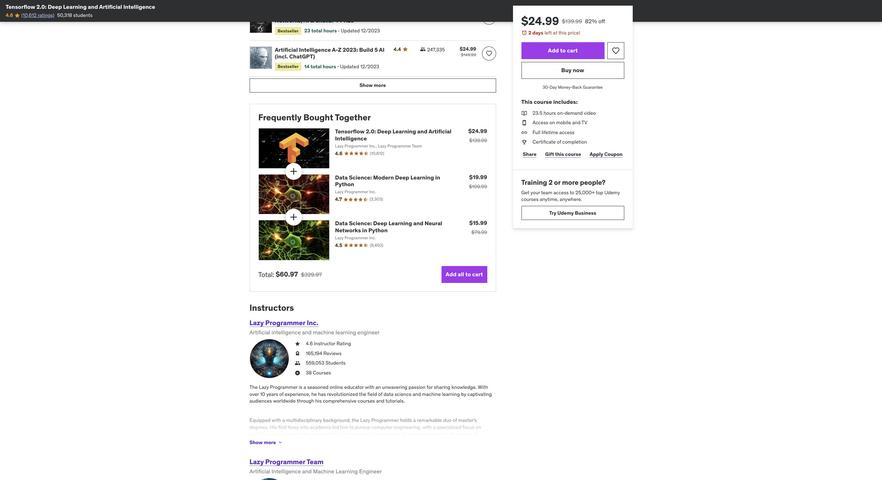 Task type: locate. For each thing, give the bounding box(es) containing it.
try
[[549, 210, 556, 216]]

programmer inside data science: modern deep learning in python lazy programmer inc.
[[345, 189, 368, 195]]

$139.99 inside '$24.99 $139.99 82% off'
[[562, 18, 582, 25]]

programmer inside 'equipped with a multidisciplinary background, the lazy programmer holds a remarkable duo of master's degrees. his first foray into academia led him to pursue computer engineering, with a specialized focus on machine learning and pattern recognition. undeterred by boundaries, he then ventured into the realm of statistics, exploring its applications in financial engineering.'
[[371, 417, 399, 424]]

updated
[[341, 27, 360, 34], [340, 63, 359, 70]]

a- up 14 total hours
[[332, 46, 338, 53]]

and inside "tensorflow 2.0: deep learning and artificial intelligence lazy programmer inc., lazy programmer team"
[[417, 128, 427, 135]]

captivating
[[468, 391, 492, 397]]

undeterred
[[343, 431, 368, 438]]

science: left modern
[[349, 174, 372, 181]]

1 vertical spatial 2
[[549, 178, 553, 187]]

show more
[[360, 82, 386, 88], [250, 439, 276, 446]]

1 horizontal spatial xsmall image
[[420, 46, 426, 52]]

0 vertical spatial the
[[359, 391, 366, 397]]

access down the or
[[554, 189, 569, 196]]

udemy right top on the right of the page
[[605, 189, 620, 196]]

learning inside data science: deep learning and neural networks in python lazy programmer inc.
[[389, 220, 412, 227]]

14 total hours
[[304, 63, 336, 70]]

2 science: from the top
[[349, 220, 372, 227]]

with up field
[[365, 384, 374, 391]]

bestseller
[[278, 28, 299, 33], [278, 64, 299, 69]]

deep up (9,450)
[[373, 220, 387, 227]]

tensorflow up (10,612
[[6, 3, 35, 10]]

is
[[299, 384, 302, 391]]

learning up rating in the bottom left of the page
[[336, 329, 356, 336]]

2 vertical spatial xsmall image
[[295, 350, 300, 357]]

0 horizontal spatial udemy
[[557, 210, 574, 216]]

anywhere.
[[560, 196, 582, 203]]

him
[[340, 424, 348, 431]]

2 days left at this price!
[[528, 30, 580, 36]]

xsmall image left full at top
[[521, 129, 527, 136]]

2 left the or
[[549, 178, 553, 187]]

into down specialized
[[441, 431, 449, 438]]

lazy programmer inc. artificial intelligence and machine learning engineer
[[250, 319, 380, 336]]

cart inside button
[[567, 47, 578, 54]]

and inside lazy programmer inc. artificial intelligence and machine learning engineer
[[302, 329, 312, 336]]

0 vertical spatial with
[[365, 384, 374, 391]]

udemy right try
[[557, 210, 574, 216]]

this right at
[[559, 30, 567, 36]]

0 vertical spatial 2023:
[[326, 10, 341, 17]]

he inside 'equipped with a multidisciplinary background, the lazy programmer holds a remarkable duo of master's degrees. his first foray into academia led him to pursue computer engineering, with a specialized focus on machine learning and pattern recognition. undeterred by boundaries, he then ventured into the realm of statistics, exploring its applications in financial engineering.'
[[402, 431, 408, 438]]

a- inside artificial intelligence a-z 2023: build 5 ai (incl. chatgpt)
[[332, 46, 338, 53]]

degrees.
[[250, 424, 269, 431]]

xsmall image for 559,053 students
[[295, 360, 300, 367]]

the inside the lazy programmer is a seasoned online educator with an unwavering passion for sharing knowledge. with over 10 years of experience, he has revolutionized the field of data science and machine learning by captivating audiences worldwide through his comprehensive courses and tutorials.
[[359, 391, 366, 397]]

to up anywhere. in the right of the page
[[570, 189, 574, 196]]

deep right modern
[[395, 174, 409, 181]]

1 vertical spatial by
[[369, 431, 374, 438]]

add inside button
[[446, 271, 457, 278]]

1 horizontal spatial with
[[365, 384, 374, 391]]

2 bestseller from the top
[[278, 64, 299, 69]]

show down the degrees.
[[250, 439, 263, 446]]

course up 23.5
[[534, 98, 552, 105]]

0 vertical spatial add
[[548, 47, 559, 54]]

team up machine
[[307, 458, 324, 466]]

python inside data science: deep learning and neural networks in python lazy programmer inc.
[[369, 227, 388, 234]]

1 vertical spatial team
[[307, 458, 324, 466]]

(incl.
[[275, 53, 288, 60]]

2.0: up (10,612 ratings)
[[36, 3, 47, 10]]

0 vertical spatial cart
[[567, 47, 578, 54]]

into down multidisciplinary
[[300, 424, 309, 431]]

day
[[550, 84, 557, 90]]

networks,
[[275, 17, 302, 24]]

add all to cart
[[446, 271, 483, 278]]

1 vertical spatial more
[[562, 178, 579, 187]]

2 horizontal spatial machine
[[422, 391, 441, 397]]

10612 reviews element
[[370, 151, 384, 157]]

to inside button
[[560, 47, 566, 54]]

1 vertical spatial tensorflow
[[335, 128, 365, 135]]

2.0: for tensorflow 2.0: deep learning and artificial intelligence
[[36, 3, 47, 10]]

intelligence inside "tensorflow 2.0: deep learning and artificial intelligence lazy programmer inc., lazy programmer team"
[[335, 135, 367, 142]]

0 horizontal spatial cart
[[472, 271, 483, 278]]

intelligence inside artificial intelligence a-z 2023: build 5 ai (incl. chatgpt)
[[299, 46, 331, 53]]

0 vertical spatial 2
[[528, 30, 531, 36]]

a right holds
[[413, 417, 416, 424]]

years
[[266, 391, 278, 397]]

$139.99 inside $24.99 $139.99
[[469, 138, 487, 144]]

23 total hours
[[304, 27, 337, 34]]

full lifetime access
[[533, 129, 575, 136]]

xsmall image left access
[[521, 119, 527, 126]]

0 vertical spatial tensorflow
[[6, 3, 35, 10]]

2 right alarm "image"
[[528, 30, 531, 36]]

2 vertical spatial $24.99
[[468, 128, 487, 135]]

2 vertical spatial hours
[[544, 110, 556, 116]]

xsmall image down intelligence
[[295, 341, 300, 347]]

bestseller down the (incl.
[[278, 64, 299, 69]]

machine inside 'equipped with a multidisciplinary background, the lazy programmer holds a remarkable duo of master's degrees. his first foray into academia led him to pursue computer engineering, with a specialized focus on machine learning and pattern recognition. undeterred by boundaries, he then ventured into the realm of statistics, exploring its applications in financial engineering.'
[[250, 431, 268, 438]]

ai inside artificial intelligence a-z 2023: build 5 ai (incl. chatgpt)
[[379, 46, 385, 53]]

updated 12/2023 for neural
[[341, 27, 380, 34]]

experience,
[[285, 391, 310, 397]]

1 vertical spatial 4.6
[[335, 150, 343, 157]]

money-
[[558, 84, 572, 90]]

alarm image
[[521, 30, 527, 36]]

0 horizontal spatial show more
[[250, 439, 276, 446]]

lazy inside data science: deep learning and neural networks in python lazy programmer inc.
[[335, 235, 344, 240]]

tensorflow inside "tensorflow 2.0: deep learning and artificial intelligence lazy programmer inc., lazy programmer team"
[[335, 128, 365, 135]]

2 horizontal spatial xsmall image
[[521, 110, 527, 117]]

updated for neural
[[341, 27, 360, 34]]

a right is
[[304, 384, 306, 391]]

1 vertical spatial 2.0:
[[366, 128, 376, 135]]

courses down field
[[358, 398, 375, 404]]

1 science: from the top
[[349, 174, 372, 181]]

1 bestseller from the top
[[278, 28, 299, 33]]

lazy down statistics, at the bottom
[[250, 458, 264, 466]]

$24.99 for $24.99 $139.99 82% off
[[521, 14, 559, 28]]

a- right &
[[315, 10, 321, 17]]

total for chatgpt
[[311, 27, 322, 34]]

1 vertical spatial the
[[352, 417, 359, 424]]

engineer
[[357, 329, 380, 336]]

2 vertical spatial in
[[328, 438, 332, 445]]

lazy programmer team artificial intelligence and machine learning engineer
[[250, 458, 382, 475]]

wishlist image for artificial intelligence a-z 2023: build 5 ai (incl. chatgpt)
[[485, 50, 493, 57]]

z inside artificial intelligence a-z 2023: build 5 ai (incl. chatgpt)
[[338, 46, 341, 53]]

hours down the chatgpt
[[324, 27, 337, 34]]

0 vertical spatial into
[[300, 424, 309, 431]]

lazy inside data science: modern deep learning in python lazy programmer inc.
[[335, 189, 344, 195]]

2.0:
[[36, 3, 47, 10], [366, 128, 376, 135]]

full
[[533, 129, 541, 136]]

updated 12/2023 down prize
[[341, 27, 380, 34]]

2 horizontal spatial more
[[562, 178, 579, 187]]

1 horizontal spatial show more
[[360, 82, 386, 88]]

inc. up (9,450)
[[369, 235, 376, 240]]

by up engineering.
[[369, 431, 374, 438]]

0 vertical spatial python
[[335, 181, 354, 188]]

hours down this course includes:
[[544, 110, 556, 116]]

data inside data science: deep learning and neural networks in python lazy programmer inc.
[[335, 220, 348, 227]]

1 horizontal spatial $139.99
[[562, 18, 582, 25]]

intelligence
[[272, 329, 301, 336]]

0 horizontal spatial course
[[534, 98, 552, 105]]

reviews
[[324, 350, 342, 357]]

in inside data science: deep learning and neural networks in python lazy programmer inc.
[[362, 227, 367, 234]]

bestseller down networks,
[[278, 28, 299, 33]]

engineering.
[[353, 438, 380, 445]]

deep up (10,612)
[[377, 128, 391, 135]]

xsmall image down this at the right top of the page
[[521, 110, 527, 117]]

a
[[304, 384, 306, 391], [282, 417, 285, 424], [413, 417, 416, 424], [433, 424, 436, 431]]

access down mobile
[[559, 129, 575, 136]]

z for intelligence
[[338, 46, 341, 53]]

an
[[376, 384, 381, 391]]

neural inside the deep learning a-z 2023: neural networks, ai & chatgpt prize
[[342, 10, 360, 17]]

2 vertical spatial learning
[[269, 431, 287, 438]]

1 vertical spatial add
[[446, 271, 457, 278]]

12/2023 for deep learning a-z 2023: neural networks, ai & chatgpt prize
[[361, 27, 380, 34]]

data up 4.7
[[335, 174, 348, 181]]

access inside training 2 or more people? get your team access to 25,000+ top udemy courses anytime, anywhere.
[[554, 189, 569, 196]]

lazy inside lazy programmer team artificial intelligence and machine learning engineer
[[250, 458, 264, 466]]

2 horizontal spatial with
[[423, 424, 432, 431]]

2023: up 23 total hours
[[326, 10, 341, 17]]

1 vertical spatial $24.99
[[460, 46, 476, 52]]

z inside the deep learning a-z 2023: neural networks, ai & chatgpt prize
[[321, 10, 324, 17]]

multidisciplinary
[[286, 417, 322, 424]]

1 horizontal spatial team
[[412, 143, 422, 149]]

xsmall image left the 559,053
[[295, 360, 300, 367]]

data for networks
[[335, 220, 348, 227]]

data
[[335, 174, 348, 181], [335, 220, 348, 227]]

statistics,
[[250, 438, 271, 445]]

2 horizontal spatial 4.6
[[335, 150, 343, 157]]

$24.99 for $24.99 $149.99
[[460, 46, 476, 52]]

on right focus on the bottom right of page
[[476, 424, 481, 431]]

ai
[[304, 17, 309, 24], [379, 46, 385, 53]]

learning up exploring
[[269, 431, 287, 438]]

computer
[[372, 424, 393, 431]]

python up (9,450)
[[369, 227, 388, 234]]

50,318 students
[[57, 12, 93, 18]]

lazy down instructors
[[250, 319, 264, 327]]

pursue
[[355, 424, 370, 431]]

on up full lifetime access
[[550, 119, 555, 126]]

xsmall image inside show more button
[[277, 440, 283, 446]]

deep learning a-z 2023: neural networks, ai & chatgpt prize link
[[275, 10, 385, 24]]

background,
[[323, 417, 351, 424]]

cart right all
[[472, 271, 483, 278]]

inc. up instructor
[[307, 319, 318, 327]]

add inside button
[[548, 47, 559, 54]]

(10,612 ratings)
[[21, 12, 54, 18]]

add for add to cart
[[548, 47, 559, 54]]

0 vertical spatial science:
[[349, 174, 372, 181]]

1 horizontal spatial course
[[565, 151, 581, 157]]

add down 2 days left at this price!
[[548, 47, 559, 54]]

0 vertical spatial ai
[[304, 17, 309, 24]]

0 vertical spatial updated
[[341, 27, 360, 34]]

1 vertical spatial udemy
[[557, 210, 574, 216]]

add left all
[[446, 271, 457, 278]]

equipped
[[250, 417, 271, 424]]

0 horizontal spatial show
[[250, 439, 263, 446]]

xsmall image left 165,194
[[295, 350, 300, 357]]

seasoned
[[307, 384, 329, 391]]

learning inside lazy programmer inc. artificial intelligence and machine learning engineer
[[336, 329, 356, 336]]

1 vertical spatial z
[[338, 46, 341, 53]]

mobile
[[556, 119, 571, 126]]

with down remarkable
[[423, 424, 432, 431]]

try udemy business
[[549, 210, 596, 216]]

in inside data science: modern deep learning in python lazy programmer inc.
[[435, 174, 440, 181]]

cart
[[567, 47, 578, 54], [472, 271, 483, 278]]

0 horizontal spatial tensorflow
[[6, 3, 35, 10]]

tv
[[582, 119, 587, 126]]

1 vertical spatial show more button
[[250, 436, 283, 450]]

tensorflow down the together
[[335, 128, 365, 135]]

lazy inside lazy programmer inc. artificial intelligence and machine learning engineer
[[250, 319, 264, 327]]

50,318
[[57, 12, 72, 18]]

1 vertical spatial xsmall image
[[521, 110, 527, 117]]

0 horizontal spatial courses
[[358, 398, 375, 404]]

data science: modern deep learning in python lazy programmer inc.
[[335, 174, 440, 195]]

$139.99
[[562, 18, 582, 25], [469, 138, 487, 144]]

lazy down the together
[[335, 143, 344, 149]]

updated down prize
[[341, 27, 360, 34]]

with inside the lazy programmer is a seasoned online educator with an unwavering passion for sharing knowledge. with over 10 years of experience, he has revolutionized the field of data science and machine learning by captivating audiences worldwide through his comprehensive courses and tutorials.
[[365, 384, 374, 391]]

ai left &
[[304, 17, 309, 24]]

2 vertical spatial inc.
[[307, 319, 318, 327]]

1 vertical spatial a-
[[332, 46, 338, 53]]

$149.99
[[461, 52, 476, 57]]

0 vertical spatial udemy
[[605, 189, 620, 196]]

0 vertical spatial 2.0:
[[36, 3, 47, 10]]

updated down artificial intelligence a-z 2023: build 5 ai (incl. chatgpt) link
[[340, 63, 359, 70]]

a- for intelligence
[[332, 46, 338, 53]]

1 horizontal spatial into
[[441, 431, 449, 438]]

neural inside data science: deep learning and neural networks in python lazy programmer inc.
[[425, 220, 442, 227]]

1 horizontal spatial a-
[[332, 46, 338, 53]]

data inside data science: modern deep learning in python lazy programmer inc.
[[335, 174, 348, 181]]

1 vertical spatial science:
[[349, 220, 372, 227]]

0 horizontal spatial a-
[[315, 10, 321, 17]]

learning inside lazy programmer team artificial intelligence and machine learning engineer
[[336, 468, 358, 475]]

2 vertical spatial the
[[451, 431, 458, 438]]

1 vertical spatial courses
[[358, 398, 375, 404]]

0 horizontal spatial with
[[272, 417, 281, 424]]

python inside data science: modern deep learning in python lazy programmer inc.
[[335, 181, 354, 188]]

2023: inside artificial intelligence a-z 2023: build 5 ai (incl. chatgpt)
[[343, 46, 358, 53]]

tensorflow for tensorflow 2.0: deep learning and artificial intelligence lazy programmer inc., lazy programmer team
[[335, 128, 365, 135]]

1 vertical spatial cart
[[472, 271, 483, 278]]

xsmall image
[[420, 46, 426, 52], [521, 110, 527, 117], [295, 350, 300, 357]]

machine up instructor
[[313, 329, 334, 336]]

2
[[528, 30, 531, 36], [549, 178, 553, 187]]

0 vertical spatial a-
[[315, 10, 321, 17]]

0 vertical spatial z
[[321, 10, 324, 17]]

25,000+
[[576, 189, 595, 196]]

lazy inside the lazy programmer is a seasoned online educator with an unwavering passion for sharing knowledge. with over 10 years of experience, he has revolutionized the field of data science and machine learning by captivating audiences worldwide through his comprehensive courses and tutorials.
[[259, 384, 269, 391]]

ai for 5
[[379, 46, 385, 53]]

1 vertical spatial updated 12/2023
[[340, 63, 379, 70]]

4.6 for (10,612)
[[335, 150, 343, 157]]

xsmall image
[[521, 119, 527, 126], [521, 129, 527, 136], [521, 139, 527, 146], [295, 341, 300, 347], [295, 360, 300, 367], [295, 370, 300, 377], [277, 440, 283, 446]]

buy now button
[[521, 62, 624, 79]]

to right all
[[465, 271, 471, 278]]

1 data from the top
[[335, 174, 348, 181]]

programmer inside the lazy programmer is a seasoned online educator with an unwavering passion for sharing knowledge. with over 10 years of experience, he has revolutionized the field of data science and machine learning by captivating audiences worldwide through his comprehensive courses and tutorials.
[[270, 384, 298, 391]]

xsmall image down the "first"
[[277, 440, 283, 446]]

science: up (9,450)
[[349, 220, 372, 227]]

30-
[[543, 84, 550, 90]]

updated 12/2023 for build
[[340, 63, 379, 70]]

more for first show more button from the top
[[374, 82, 386, 88]]

0 horizontal spatial $139.99
[[469, 138, 487, 144]]

4.6 for (10,612 ratings)
[[6, 12, 13, 18]]

0 vertical spatial 4.6
[[6, 12, 13, 18]]

0 vertical spatial show
[[360, 82, 373, 88]]

2023: for build
[[343, 46, 358, 53]]

ai for networks,
[[304, 17, 309, 24]]

learning down sharing
[[442, 391, 460, 397]]

1 horizontal spatial he
[[402, 431, 408, 438]]

academia
[[310, 424, 331, 431]]

total right 23
[[311, 27, 322, 34]]

tensorflow 2.0: deep learning and artificial intelligence lazy programmer inc., lazy programmer team
[[335, 128, 452, 149]]

inc. up (3,303)
[[369, 189, 376, 195]]

lazy up pursue
[[360, 417, 370, 424]]

0 vertical spatial xsmall image
[[420, 46, 426, 52]]

courses down get
[[521, 196, 539, 203]]

0 vertical spatial he
[[311, 391, 317, 397]]

of down focus on the bottom right of page
[[473, 431, 477, 438]]

23.5 hours on-demand video
[[533, 110, 596, 116]]

with up 'his'
[[272, 417, 281, 424]]

ai inside the deep learning a-z 2023: neural networks, ai & chatgpt prize
[[304, 17, 309, 24]]

the left field
[[359, 391, 366, 397]]

4.5
[[335, 242, 342, 249]]

show
[[360, 82, 373, 88], [250, 439, 263, 446]]

1 horizontal spatial in
[[362, 227, 367, 234]]

2023: inside the deep learning a-z 2023: neural networks, ai & chatgpt prize
[[326, 10, 341, 17]]

1 horizontal spatial machine
[[313, 329, 334, 336]]

to inside button
[[465, 271, 471, 278]]

0 horizontal spatial z
[[321, 10, 324, 17]]

2.0: inside "tensorflow 2.0: deep learning and artificial intelligence lazy programmer inc., lazy programmer team"
[[366, 128, 376, 135]]

deep for tensorflow 2.0: deep learning and artificial intelligence lazy programmer inc., lazy programmer team
[[377, 128, 391, 135]]

1 vertical spatial on
[[476, 424, 481, 431]]

rating
[[337, 341, 351, 347]]

1 horizontal spatial more
[[374, 82, 386, 88]]

programmer inside lazy programmer team artificial intelligence and machine learning engineer
[[265, 458, 305, 466]]

by down knowledge.
[[461, 391, 466, 397]]

$109.99 up $24.99 $149.99
[[461, 16, 476, 22]]

a- inside the deep learning a-z 2023: neural networks, ai & chatgpt prize
[[315, 10, 321, 17]]

artificial inside lazy programmer team artificial intelligence and machine learning engineer
[[250, 468, 270, 475]]

add to cart button
[[521, 42, 605, 59]]

2 vertical spatial machine
[[250, 431, 268, 438]]

machine down the degrees.
[[250, 431, 268, 438]]

by inside the lazy programmer is a seasoned online educator with an unwavering passion for sharing knowledge. with over 10 years of experience, he has revolutionized the field of data science and machine learning by captivating audiences worldwide through his comprehensive courses and tutorials.
[[461, 391, 466, 397]]

learning inside data science: modern deep learning in python lazy programmer inc.
[[411, 174, 434, 181]]

learning inside the lazy programmer is a seasoned online educator with an unwavering passion for sharing knowledge. with over 10 years of experience, he has revolutionized the field of data science and machine learning by captivating audiences worldwide through his comprehensive courses and tutorials.
[[442, 391, 460, 397]]

he left has
[[311, 391, 317, 397]]

machine down for
[[422, 391, 441, 397]]

30-day money-back guarantee
[[543, 84, 603, 90]]

0 horizontal spatial xsmall image
[[295, 350, 300, 357]]

wishlist image for deep learning a-z 2023: neural networks, ai & chatgpt prize
[[485, 14, 493, 21]]

0 vertical spatial total
[[311, 27, 322, 34]]

deep for data science: deep learning and neural networks in python lazy programmer inc.
[[373, 220, 387, 227]]

1 vertical spatial with
[[272, 417, 281, 424]]

udemy inside try udemy business link
[[557, 210, 574, 216]]

wishlist image
[[485, 14, 493, 21], [612, 46, 620, 55], [485, 50, 493, 57]]

0 horizontal spatial machine
[[250, 431, 268, 438]]

a-
[[315, 10, 321, 17], [332, 46, 338, 53]]

boundaries,
[[375, 431, 401, 438]]

artificial intelligence a-z 2023: build 5 ai (incl. chatgpt)
[[275, 46, 385, 60]]

$109.99 down the $19.99 on the right top
[[469, 183, 487, 190]]

0 vertical spatial by
[[461, 391, 466, 397]]

2 inside training 2 or more people? get your team access to 25,000+ top udemy courses anytime, anywhere.
[[549, 178, 553, 187]]

deep inside "tensorflow 2.0: deep learning and artificial intelligence lazy programmer inc., lazy programmer team"
[[377, 128, 391, 135]]

0 horizontal spatial by
[[369, 431, 374, 438]]

he inside the lazy programmer is a seasoned online educator with an unwavering passion for sharing knowledge. with over 10 years of experience, he has revolutionized the field of data science and machine learning by captivating audiences worldwide through his comprehensive courses and tutorials.
[[311, 391, 317, 397]]

cart down price! on the top of page
[[567, 47, 578, 54]]

(3,303)
[[370, 197, 383, 202]]

xsmall image left 38
[[295, 370, 300, 377]]

team inside "tensorflow 2.0: deep learning and artificial intelligence lazy programmer inc., lazy programmer team"
[[412, 143, 422, 149]]

team inside lazy programmer team artificial intelligence and machine learning engineer
[[307, 458, 324, 466]]

to inside 'equipped with a multidisciplinary background, the lazy programmer holds a remarkable duo of master's degrees. his first foray into academia led him to pursue computer engineering, with a specialized focus on machine learning and pattern recognition. undeterred by boundaries, he then ventured into the realm of statistics, exploring its applications in financial engineering.'
[[350, 424, 354, 431]]

deep learning a-z 2023: neural networks, ai & chatgpt prize
[[275, 10, 360, 24]]

12/2023 up build at the top
[[361, 27, 380, 34]]

deep inside data science: deep learning and neural networks in python lazy programmer inc.
[[373, 220, 387, 227]]

2 vertical spatial more
[[264, 439, 276, 446]]

learning
[[336, 329, 356, 336], [442, 391, 460, 397], [269, 431, 287, 438]]

1 vertical spatial bestseller
[[278, 64, 299, 69]]

training 2 or more people? get your team access to 25,000+ top udemy courses anytime, anywhere.
[[521, 178, 620, 203]]

1 vertical spatial $139.99
[[469, 138, 487, 144]]

38 courses
[[306, 370, 331, 376]]

science: for networks
[[349, 220, 372, 227]]

data up 4.5
[[335, 220, 348, 227]]

python up 4.7
[[335, 181, 354, 188]]

he down the engineering,
[[402, 431, 408, 438]]

lazy programmer inc. image
[[250, 339, 289, 379]]

course
[[534, 98, 552, 105], [565, 151, 581, 157]]

at
[[553, 30, 558, 36]]

1 vertical spatial 12/2023
[[360, 63, 379, 70]]

$19.99 $109.99
[[469, 174, 487, 190]]

the down specialized
[[451, 431, 458, 438]]

z right &
[[321, 10, 324, 17]]

1 horizontal spatial by
[[461, 391, 466, 397]]

a inside the lazy programmer is a seasoned online educator with an unwavering passion for sharing knowledge. with over 10 years of experience, he has revolutionized the field of data science and machine learning by captivating audiences worldwide through his comprehensive courses and tutorials.
[[304, 384, 306, 391]]

the up pursue
[[352, 417, 359, 424]]

1 horizontal spatial ai
[[379, 46, 385, 53]]

intelligence inside lazy programmer team artificial intelligence and machine learning engineer
[[272, 468, 301, 475]]

xsmall image left 247,335
[[420, 46, 426, 52]]

this right gift
[[555, 151, 564, 157]]

hours down artificial intelligence a-z 2023: build 5 ai (incl. chatgpt) link
[[323, 63, 336, 70]]

course down the completion
[[565, 151, 581, 157]]

science: inside data science: deep learning and neural networks in python lazy programmer inc.
[[349, 220, 372, 227]]

0 horizontal spatial 2023:
[[326, 10, 341, 17]]

team down tensorflow 2.0: deep learning and artificial intelligence link at the top of the page
[[412, 143, 422, 149]]

deep left &
[[275, 10, 289, 17]]

2 data from the top
[[335, 220, 348, 227]]

1 horizontal spatial courses
[[521, 196, 539, 203]]

1 vertical spatial 2023:
[[343, 46, 358, 53]]

left
[[545, 30, 552, 36]]

165,194 reviews
[[306, 350, 342, 357]]

total for chatgpt)
[[311, 63, 322, 70]]

into
[[300, 424, 309, 431], [441, 431, 449, 438]]

(10,612)
[[370, 151, 384, 156]]

deep up ratings)
[[48, 3, 62, 10]]

get
[[521, 189, 529, 196]]

xsmall image up "share"
[[521, 139, 527, 146]]

2023: left build at the top
[[343, 46, 358, 53]]

$60.97
[[276, 270, 298, 279]]

1 horizontal spatial add
[[548, 47, 559, 54]]

2.0: up inc.,
[[366, 128, 376, 135]]

a- for learning
[[315, 10, 321, 17]]

more inside training 2 or more people? get your team access to 25,000+ top udemy courses anytime, anywhere.
[[562, 178, 579, 187]]

lazy up 10
[[259, 384, 269, 391]]

to
[[560, 47, 566, 54], [570, 189, 574, 196], [465, 271, 471, 278], [350, 424, 354, 431]]

5
[[375, 46, 378, 53]]

artificial
[[99, 3, 122, 10], [275, 46, 298, 53], [429, 128, 452, 135], [250, 329, 270, 336], [250, 468, 270, 475]]

science: inside data science: modern deep learning in python lazy programmer inc.
[[349, 174, 372, 181]]



Task type: vqa. For each thing, say whether or not it's contained in the screenshot.
udemy to the top
yes



Task type: describe. For each thing, give the bounding box(es) containing it.
udemy inside training 2 or more people? get your team access to 25,000+ top udemy courses anytime, anywhere.
[[605, 189, 620, 196]]

deep inside data science: modern deep learning in python lazy programmer inc.
[[395, 174, 409, 181]]

0 vertical spatial access
[[559, 129, 575, 136]]

of down full lifetime access
[[557, 139, 561, 145]]

artificial inside lazy programmer inc. artificial intelligence and machine learning engineer
[[250, 329, 270, 336]]

a up ventured
[[433, 424, 436, 431]]

duo
[[443, 417, 452, 424]]

0 vertical spatial $109.99
[[461, 16, 476, 22]]

machine inside lazy programmer inc. artificial intelligence and machine learning engineer
[[313, 329, 334, 336]]

2.0: for tensorflow 2.0: deep learning and artificial intelligence lazy programmer inc., lazy programmer team
[[366, 128, 376, 135]]

4.4
[[394, 46, 401, 52]]

and inside 'equipped with a multidisciplinary background, the lazy programmer holds a remarkable duo of master's degrees. his first foray into academia led him to pursue computer engineering, with a specialized focus on machine learning and pattern recognition. undeterred by boundaries, he then ventured into the realm of statistics, exploring its applications in financial engineering.'
[[289, 431, 297, 438]]

science: for python
[[349, 174, 372, 181]]

hours for chatgpt)
[[323, 63, 336, 70]]

equipped with a multidisciplinary background, the lazy programmer holds a remarkable duo of master's degrees. his first foray into academia led him to pursue computer engineering, with a specialized focus on machine learning and pattern recognition. undeterred by boundaries, he then ventured into the realm of statistics, exploring its applications in financial engineering.
[[250, 417, 481, 445]]

through
[[297, 398, 314, 404]]

led
[[332, 424, 339, 431]]

4.7
[[335, 196, 342, 203]]

1 vertical spatial $109.99
[[469, 183, 487, 190]]

xsmall image for certificate of completion
[[521, 139, 527, 146]]

1 vertical spatial course
[[565, 151, 581, 157]]

82%
[[585, 18, 597, 25]]

access
[[533, 119, 548, 126]]

38
[[306, 370, 312, 376]]

comprehensive
[[323, 398, 357, 404]]

12/2023 for artificial intelligence a-z 2023: build 5 ai (incl. chatgpt)
[[360, 63, 379, 70]]

first
[[278, 424, 287, 431]]

students
[[73, 12, 93, 18]]

1 show more button from the top
[[250, 78, 496, 93]]

certificate of completion
[[533, 139, 587, 145]]

cart inside button
[[472, 271, 483, 278]]

xsmall image for 23.5 hours on-demand video
[[521, 110, 527, 117]]

instructors
[[250, 303, 294, 313]]

share button
[[521, 147, 538, 161]]

by inside 'equipped with a multidisciplinary background, the lazy programmer holds a remarkable duo of master's degrees. his first foray into academia led him to pursue computer engineering, with a specialized focus on machine learning and pattern recognition. undeterred by boundaries, he then ventured into the realm of statistics, exploring its applications in financial engineering.'
[[369, 431, 374, 438]]

programmer inside lazy programmer inc. artificial intelligence and machine learning engineer
[[265, 319, 305, 327]]

frequently
[[258, 112, 302, 123]]

data
[[384, 391, 394, 397]]

lazy inside 'equipped with a multidisciplinary background, the lazy programmer holds a remarkable duo of master's degrees. his first foray into academia led him to pursue computer engineering, with a specialized focus on machine learning and pattern recognition. undeterred by boundaries, he then ventured into the realm of statistics, exploring its applications in financial engineering.'
[[360, 417, 370, 424]]

23.5
[[533, 110, 542, 116]]

has
[[318, 391, 326, 397]]

total:
[[258, 270, 274, 279]]

9450 reviews element
[[370, 243, 383, 248]]

deep inside the deep learning a-z 2023: neural networks, ai & chatgpt prize
[[275, 10, 289, 17]]

0 vertical spatial on
[[550, 119, 555, 126]]

demand
[[565, 110, 583, 116]]

1 vertical spatial show
[[250, 439, 263, 446]]

2 vertical spatial with
[[423, 424, 432, 431]]

students
[[326, 360, 346, 366]]

bestseller for artificial intelligence a-z 2023: build 5 ai (incl. chatgpt)
[[278, 64, 299, 69]]

$139.99 for $24.99 $139.99
[[469, 138, 487, 144]]

his
[[315, 398, 322, 404]]

more for 2nd show more button from the top of the page
[[264, 439, 276, 446]]

try udemy business link
[[521, 206, 624, 220]]

(9,450)
[[370, 243, 383, 248]]

$329.97
[[301, 271, 322, 278]]

machine
[[313, 468, 334, 475]]

0 vertical spatial this
[[559, 30, 567, 36]]

tensorflow 2.0: deep learning and artificial intelligence link
[[335, 128, 452, 142]]

bought
[[304, 112, 333, 123]]

passion
[[409, 384, 426, 391]]

xsmall image for 38 courses
[[295, 370, 300, 377]]

lazy programmer inc. link
[[250, 319, 318, 327]]

559,053
[[306, 360, 324, 366]]

on-
[[557, 110, 565, 116]]

and inside data science: deep learning and neural networks in python lazy programmer inc.
[[413, 220, 423, 227]]

financial
[[333, 438, 351, 445]]

z for learning
[[321, 10, 324, 17]]

a up the "first"
[[282, 417, 285, 424]]

1 vertical spatial into
[[441, 431, 449, 438]]

&
[[310, 17, 314, 24]]

gift this course link
[[544, 147, 583, 161]]

the
[[250, 384, 258, 391]]

revolutionized
[[327, 391, 358, 397]]

neural for deep learning a-z 2023: neural networks, ai & chatgpt prize
[[342, 10, 360, 17]]

frequently bought together
[[258, 112, 371, 123]]

inc. inside lazy programmer inc. artificial intelligence and machine learning engineer
[[307, 319, 318, 327]]

hours for chatgpt
[[324, 27, 337, 34]]

inc. inside data science: modern deep learning in python lazy programmer inc.
[[369, 189, 376, 195]]

data for python
[[335, 174, 348, 181]]

this course includes:
[[521, 98, 578, 105]]

add for add all to cart
[[446, 271, 457, 278]]

$24.99 $139.99 82% off
[[521, 14, 605, 28]]

buy
[[561, 67, 572, 74]]

xsmall image for access on mobile and tv
[[521, 119, 527, 126]]

xsmall image for 247,335
[[420, 46, 426, 52]]

0 horizontal spatial 2
[[528, 30, 531, 36]]

$139.99 for $24.99 $139.99 82% off
[[562, 18, 582, 25]]

with
[[478, 384, 488, 391]]

14
[[304, 63, 310, 70]]

artificial inside "tensorflow 2.0: deep learning and artificial intelligence lazy programmer inc., lazy programmer team"
[[429, 128, 452, 135]]

programmer inside data science: deep learning and neural networks in python lazy programmer inc.
[[345, 235, 368, 240]]

to inside training 2 or more people? get your team access to 25,000+ top udemy courses anytime, anywhere.
[[570, 189, 574, 196]]

updated for build
[[340, 63, 359, 70]]

inc. inside data science: deep learning and neural networks in python lazy programmer inc.
[[369, 235, 376, 240]]

of right duo on the right
[[453, 417, 457, 424]]

2023: for neural
[[326, 10, 341, 17]]

learning inside "tensorflow 2.0: deep learning and artificial intelligence lazy programmer inc., lazy programmer team"
[[393, 128, 416, 135]]

neural for data science: deep learning and neural networks in python lazy programmer inc.
[[425, 220, 442, 227]]

of up the worldwide
[[279, 391, 284, 397]]

tensorflow 2.0: deep learning and artificial intelligence
[[6, 3, 155, 10]]

0 vertical spatial show more
[[360, 82, 386, 88]]

sharing
[[434, 384, 450, 391]]

lazy up (10,612)
[[378, 143, 387, 149]]

the lazy programmer is a seasoned online educator with an unwavering passion for sharing knowledge. with over 10 years of experience, he has revolutionized the field of data science and machine learning by captivating audiences worldwide through his comprehensive courses and tutorials.
[[250, 384, 492, 404]]

3303 reviews element
[[370, 197, 383, 202]]

on inside 'equipped with a multidisciplinary background, the lazy programmer holds a remarkable duo of master's degrees. his first foray into academia led him to pursue computer engineering, with a specialized focus on machine learning and pattern recognition. undeterred by boundaries, he then ventured into the realm of statistics, exploring its applications in financial engineering.'
[[476, 424, 481, 431]]

courses inside training 2 or more people? get your team access to 25,000+ top udemy courses anytime, anywhere.
[[521, 196, 539, 203]]

$15.99 $79.99
[[469, 220, 487, 236]]

(10,612
[[21, 12, 37, 18]]

tensorflow for tensorflow 2.0: deep learning and artificial intelligence
[[6, 3, 35, 10]]

and inside lazy programmer team artificial intelligence and machine learning engineer
[[302, 468, 312, 475]]

machine inside the lazy programmer is a seasoned online educator with an unwavering passion for sharing knowledge. with over 10 years of experience, he has revolutionized the field of data science and machine learning by captivating audiences worldwide through his comprehensive courses and tutorials.
[[422, 391, 441, 397]]

data science: modern deep learning in python link
[[335, 174, 440, 188]]

xsmall image for 4.6 instructor rating
[[295, 341, 300, 347]]

engineer
[[359, 468, 382, 475]]

your
[[531, 189, 540, 196]]

$79.99
[[472, 229, 487, 236]]

includes:
[[553, 98, 578, 105]]

ventured
[[420, 431, 440, 438]]

1 vertical spatial this
[[555, 151, 564, 157]]

deep for tensorflow 2.0: deep learning and artificial intelligence
[[48, 3, 62, 10]]

video
[[584, 110, 596, 116]]

build
[[359, 46, 373, 53]]

xsmall image for full lifetime access
[[521, 129, 527, 136]]

1 horizontal spatial show
[[360, 82, 373, 88]]

learning inside 'equipped with a multidisciplinary background, the lazy programmer holds a remarkable duo of master's degrees. his first foray into academia led him to pursue computer engineering, with a specialized focus on machine learning and pattern recognition. undeterred by boundaries, he then ventured into the realm of statistics, exploring its applications in financial engineering.'
[[269, 431, 287, 438]]

courses
[[313, 370, 331, 376]]

$24.99 for $24.99 $139.99
[[468, 128, 487, 135]]

2 show more button from the top
[[250, 436, 283, 450]]

back
[[572, 84, 582, 90]]

total: $60.97 $329.97
[[258, 270, 322, 279]]

focus
[[463, 424, 475, 431]]

courses inside the lazy programmer is a seasoned online educator with an unwavering passion for sharing knowledge. with over 10 years of experience, he has revolutionized the field of data science and machine learning by captivating audiences worldwide through his comprehensive courses and tutorials.
[[358, 398, 375, 404]]

this
[[521, 98, 533, 105]]

0 horizontal spatial into
[[300, 424, 309, 431]]

learning inside the deep learning a-z 2023: neural networks, ai & chatgpt prize
[[290, 10, 314, 17]]

now
[[573, 67, 584, 74]]

or
[[554, 178, 561, 187]]

0 vertical spatial course
[[534, 98, 552, 105]]

apply coupon button
[[588, 147, 624, 161]]

xsmall image for 165,194 reviews
[[295, 350, 300, 357]]

in inside 'equipped with a multidisciplinary background, the lazy programmer holds a remarkable duo of master's degrees. his first foray into academia led him to pursue computer engineering, with a specialized focus on machine learning and pattern recognition. undeterred by boundaries, he then ventured into the realm of statistics, exploring its applications in financial engineering.'
[[328, 438, 332, 445]]

2 vertical spatial 4.6
[[306, 341, 313, 347]]

of down "an" at the left bottom
[[378, 391, 383, 397]]

artificial inside artificial intelligence a-z 2023: build 5 ai (incl. chatgpt)
[[275, 46, 298, 53]]

bestseller for deep learning a-z 2023: neural networks, ai & chatgpt prize
[[278, 28, 299, 33]]

data science: deep learning and neural networks in python link
[[335, 220, 442, 234]]

modern
[[373, 174, 394, 181]]

for
[[427, 384, 433, 391]]

networks
[[335, 227, 361, 234]]

guarantee
[[583, 84, 603, 90]]

worldwide
[[273, 398, 296, 404]]

holds
[[400, 417, 412, 424]]

off
[[599, 18, 605, 25]]

23
[[304, 27, 310, 34]]



